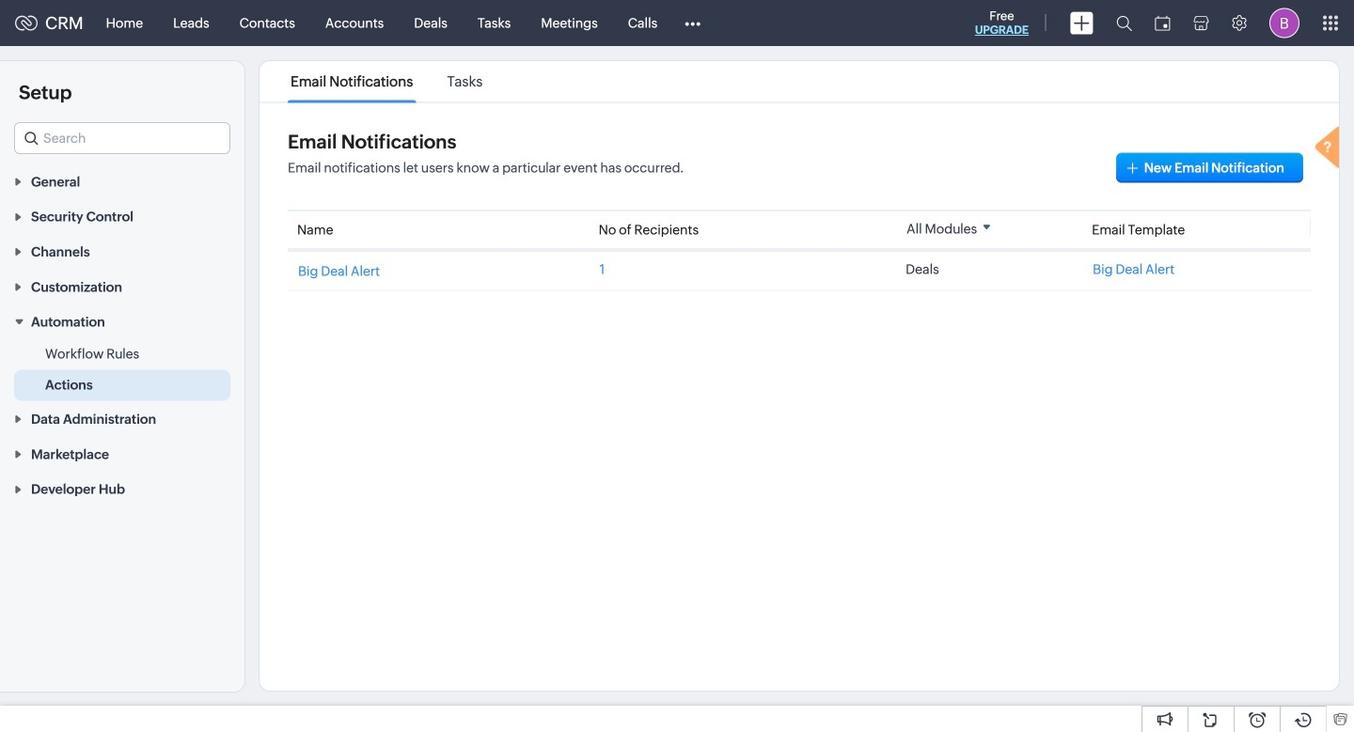 Task type: locate. For each thing, give the bounding box(es) containing it.
Other Modules field
[[673, 8, 713, 38]]

search element
[[1105, 0, 1144, 46]]

list
[[274, 61, 500, 102]]

Search text field
[[15, 123, 230, 153]]

region
[[0, 339, 245, 401]]

profile image
[[1270, 8, 1300, 38]]

None field
[[14, 122, 230, 154]]



Task type: describe. For each thing, give the bounding box(es) containing it.
create menu element
[[1059, 0, 1105, 46]]

logo image
[[15, 16, 38, 31]]

create menu image
[[1070, 12, 1094, 34]]

calendar image
[[1155, 16, 1171, 31]]

search image
[[1117, 15, 1133, 31]]

profile element
[[1259, 0, 1311, 46]]



